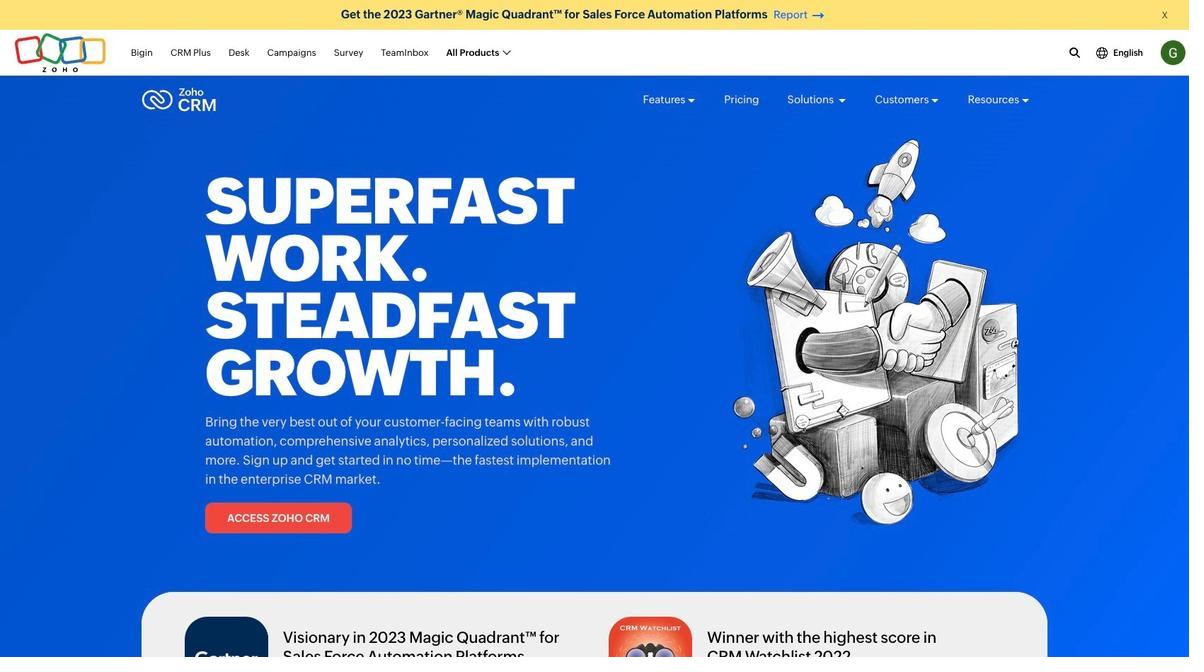 Task type: vqa. For each thing, say whether or not it's contained in the screenshot.
the right get
no



Task type: locate. For each thing, give the bounding box(es) containing it.
crm home banner image
[[701, 138, 1023, 544]]

gary orlando image
[[1161, 40, 1186, 65]]

zoho crm logo image
[[142, 84, 217, 115]]



